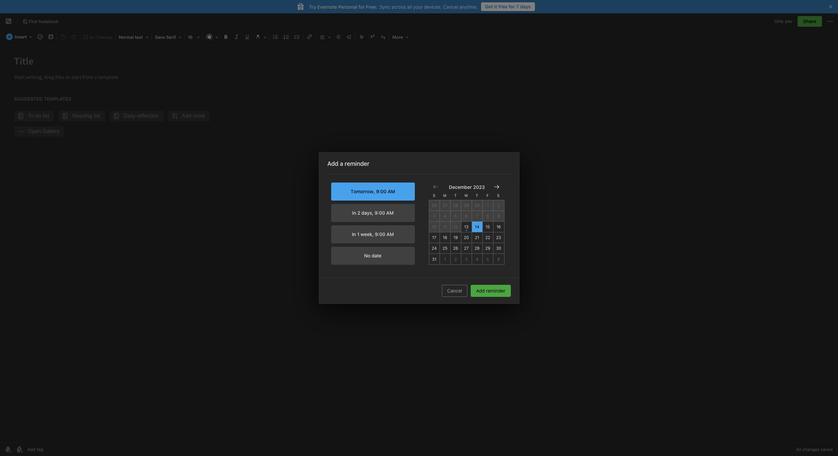 Task type: locate. For each thing, give the bounding box(es) containing it.
2023 field
[[472, 184, 485, 191]]

0 vertical spatial 3 button
[[429, 211, 440, 222]]

5 up the 12
[[454, 214, 457, 219]]

28
[[453, 203, 458, 208], [475, 246, 480, 251]]

cancel button
[[442, 285, 467, 297]]

8
[[487, 214, 489, 219]]

29 down w
[[464, 203, 469, 208]]

7 inside "7" button
[[476, 214, 478, 219]]

reminder inside button
[[486, 288, 505, 294]]

2 button right the 31 button
[[451, 254, 461, 265]]

add tag image
[[15, 446, 23, 454]]

in 1 week, 9:00 am button
[[331, 226, 415, 244]]

1 horizontal spatial for
[[509, 4, 515, 9]]

26 for 26 button to the left
[[432, 203, 437, 208]]

days
[[520, 4, 531, 9]]

0 horizontal spatial 2
[[357, 210, 360, 216]]

0 vertical spatial cancel
[[443, 4, 458, 10]]

in inside button
[[352, 210, 356, 216]]

Note Editor text field
[[0, 46, 838, 443]]

1 horizontal spatial add
[[476, 288, 485, 294]]

strikethrough image
[[357, 32, 366, 41]]

3 button
[[429, 211, 440, 222], [461, 254, 472, 265]]

1 s from the left
[[433, 193, 435, 198]]

0 horizontal spatial 6 button
[[461, 211, 472, 222]]

2 for from the left
[[359, 4, 365, 10]]

31
[[432, 257, 436, 262]]

note window element
[[0, 13, 838, 456]]

add left a
[[327, 160, 338, 167]]

0 vertical spatial 29
[[464, 203, 469, 208]]

9:00 for week,
[[375, 232, 385, 237]]

9 button
[[493, 211, 504, 222]]

27 button
[[440, 200, 451, 211], [461, 243, 472, 254]]

1 horizontal spatial 27 button
[[461, 243, 472, 254]]

0 horizontal spatial 1
[[357, 232, 359, 237]]

29 down 22 button
[[485, 246, 490, 251]]

1 horizontal spatial reminder
[[486, 288, 505, 294]]

28 down 21 button
[[475, 246, 480, 251]]

1 vertical spatial 5
[[487, 257, 489, 262]]

0 horizontal spatial t
[[454, 193, 457, 198]]

0 vertical spatial 2
[[497, 203, 500, 208]]

0 vertical spatial 26
[[432, 203, 437, 208]]

indent image
[[334, 32, 343, 41]]

3 up 10
[[433, 214, 436, 219]]

29 button
[[461, 200, 472, 211], [483, 243, 493, 254]]

t down 2023 "field" on the top
[[476, 193, 478, 198]]

first
[[29, 19, 38, 24]]

1 vertical spatial 28 button
[[472, 243, 483, 254]]

insert link image
[[305, 32, 314, 41]]

0 vertical spatial 2 button
[[493, 200, 504, 211]]

1 horizontal spatial 29 button
[[483, 243, 493, 254]]

29 button down the 22
[[483, 243, 493, 254]]

0 vertical spatial am
[[386, 210, 394, 216]]

4 button
[[440, 211, 451, 222], [472, 254, 483, 265]]

2 button up "9"
[[493, 200, 504, 211]]

1 button right 31
[[440, 254, 451, 265]]

0 vertical spatial 28 button
[[451, 200, 461, 211]]

26 up 10
[[432, 203, 437, 208]]

in left week, on the left
[[352, 232, 356, 237]]

1 horizontal spatial 6
[[497, 257, 500, 262]]

26 button down 19
[[451, 243, 461, 254]]

am right week, on the left
[[387, 232, 394, 237]]

1 vertical spatial am
[[387, 232, 394, 237]]

free:
[[366, 4, 377, 10]]

27 down 20 button
[[464, 246, 469, 251]]

1 vertical spatial reminder
[[486, 288, 505, 294]]

heading level image
[[116, 32, 151, 41]]

14
[[475, 225, 479, 230]]

6 down 23 button
[[497, 257, 500, 262]]

s right f
[[497, 193, 500, 198]]

17 button
[[429, 233, 440, 243]]

2 up "9"
[[497, 203, 500, 208]]

16 button
[[493, 222, 504, 233]]

1 button
[[483, 200, 493, 211], [440, 254, 451, 265]]

1 for from the left
[[509, 4, 515, 9]]

5 down 22 button
[[487, 257, 489, 262]]

7
[[516, 4, 519, 9], [476, 214, 478, 219]]

28 button down december field
[[451, 200, 461, 211]]

1 horizontal spatial 4 button
[[472, 254, 483, 265]]

1 left week, on the left
[[357, 232, 359, 237]]

reminder
[[345, 160, 369, 167], [486, 288, 505, 294]]

12
[[454, 225, 458, 230]]

2 button
[[493, 200, 504, 211], [451, 254, 461, 265]]

6 button down 23 button
[[493, 254, 504, 265]]

24
[[432, 246, 437, 251]]

for inside button
[[509, 4, 515, 9]]

1 right the 31 button
[[444, 257, 446, 262]]

0 horizontal spatial add
[[327, 160, 338, 167]]

1 horizontal spatial 4
[[476, 257, 478, 262]]

bold image
[[221, 32, 231, 41]]

7 left 8
[[476, 214, 478, 219]]

1 horizontal spatial 5 button
[[483, 254, 493, 265]]

s left m at right top
[[433, 193, 435, 198]]

26 button up 10
[[429, 200, 440, 211]]

no date
[[364, 253, 382, 259]]

1 horizontal spatial 2 button
[[493, 200, 504, 211]]

0 horizontal spatial 4
[[444, 214, 446, 219]]

15 button
[[483, 222, 493, 233]]

3 button down 20 button
[[461, 254, 472, 265]]

26 right 25 button in the right bottom of the page
[[453, 246, 458, 251]]

20 button
[[461, 233, 472, 243]]

try evernote personal for free: sync across all your devices. cancel anytime.
[[309, 4, 478, 10]]

9:00
[[375, 210, 385, 216], [375, 232, 385, 237]]

26 button
[[429, 200, 440, 211], [451, 243, 461, 254]]

1 vertical spatial 7
[[476, 214, 478, 219]]

date
[[372, 253, 382, 259]]

1 vertical spatial 1 button
[[440, 254, 451, 265]]

only
[[774, 18, 784, 24]]

all
[[796, 447, 801, 452]]

1 button down f
[[483, 200, 493, 211]]

devices.
[[424, 4, 442, 10]]

0 horizontal spatial 29
[[464, 203, 469, 208]]

30 up "7" button
[[475, 203, 480, 208]]

22 button
[[483, 233, 493, 243]]

0 vertical spatial 3
[[433, 214, 436, 219]]

1 vertical spatial in
[[352, 232, 356, 237]]

0 vertical spatial 5 button
[[451, 211, 461, 222]]

0 horizontal spatial 30
[[475, 203, 480, 208]]

1 vertical spatial 26
[[453, 246, 458, 251]]

1 vertical spatial 27 button
[[461, 243, 472, 254]]

2 vertical spatial 1
[[444, 257, 446, 262]]

bulleted list image
[[271, 32, 280, 41]]

2 left days,
[[357, 210, 360, 216]]

superscript image
[[368, 32, 377, 41]]

4 button up 11
[[440, 211, 451, 222]]

1 vertical spatial add
[[476, 288, 485, 294]]

in
[[352, 210, 356, 216], [352, 232, 356, 237]]

1 down f
[[487, 203, 489, 208]]

5 for the bottom 5 button
[[487, 257, 489, 262]]

0 vertical spatial 9:00
[[375, 210, 385, 216]]

23 button
[[493, 233, 504, 243]]

0 horizontal spatial s
[[433, 193, 435, 198]]

1 horizontal spatial 3 button
[[461, 254, 472, 265]]

cancel inside button
[[447, 288, 462, 294]]

7 left days
[[516, 4, 519, 9]]

1 vertical spatial 4
[[476, 257, 478, 262]]

0 horizontal spatial for
[[359, 4, 365, 10]]

in left days,
[[352, 210, 356, 216]]

30 button
[[472, 200, 483, 211], [493, 243, 504, 254]]

for right free at the right top of page
[[509, 4, 515, 9]]

1 horizontal spatial t
[[476, 193, 478, 198]]

11
[[443, 225, 447, 230]]

2
[[497, 203, 500, 208], [357, 210, 360, 216], [454, 257, 457, 262]]

30
[[475, 203, 480, 208], [496, 246, 501, 251]]

27 button down 20
[[461, 243, 472, 254]]

0 vertical spatial 29 button
[[461, 200, 472, 211]]

1 vertical spatial 2 button
[[451, 254, 461, 265]]

1 vertical spatial 4 button
[[472, 254, 483, 265]]

28 down december field
[[453, 203, 458, 208]]

5 button down 22 button
[[483, 254, 493, 265]]

sync
[[380, 4, 390, 10]]

alignment image
[[316, 32, 333, 41]]

in 2 days, 9:00 am
[[352, 210, 394, 216]]

am right days,
[[386, 210, 394, 216]]

29 button down w
[[461, 200, 472, 211]]

free
[[498, 4, 507, 9]]

0 vertical spatial 1 button
[[483, 200, 493, 211]]

1 horizontal spatial 7
[[516, 4, 519, 9]]

a
[[340, 160, 343, 167]]

checklist image
[[292, 32, 302, 41]]

19
[[453, 235, 458, 240]]

1 horizontal spatial 26
[[453, 246, 458, 251]]

0 vertical spatial 27 button
[[440, 200, 451, 211]]

task image
[[35, 32, 45, 41]]

1 horizontal spatial 1 button
[[483, 200, 493, 211]]

5
[[454, 214, 457, 219], [487, 257, 489, 262]]

9:00 right days,
[[375, 210, 385, 216]]

0 vertical spatial 4
[[444, 214, 446, 219]]

1 vertical spatial 29
[[485, 246, 490, 251]]

for for 7
[[509, 4, 515, 9]]

0 vertical spatial 30
[[475, 203, 480, 208]]

days,
[[361, 210, 373, 216]]

t down december field
[[454, 193, 457, 198]]

4 up 11
[[444, 214, 446, 219]]

add right 'cancel' button
[[476, 288, 485, 294]]

1 horizontal spatial 30 button
[[493, 243, 504, 254]]

4 button down 21 button
[[472, 254, 483, 265]]

0 vertical spatial add
[[327, 160, 338, 167]]

0 horizontal spatial 3 button
[[429, 211, 440, 222]]

notebook
[[39, 19, 59, 24]]

2 right the 31 button
[[454, 257, 457, 262]]

1 vertical spatial 28
[[475, 246, 480, 251]]

6
[[465, 214, 468, 219], [497, 257, 500, 262]]

1 horizontal spatial 3
[[465, 257, 468, 262]]

cancel
[[443, 4, 458, 10], [447, 288, 462, 294]]

get it free for 7 days
[[485, 4, 531, 9]]

am for in 2 days, 9:00 am
[[386, 210, 394, 216]]

1 horizontal spatial 28
[[475, 246, 480, 251]]

in inside in 1 week, 9:00 am button
[[352, 232, 356, 237]]

add
[[327, 160, 338, 167], [476, 288, 485, 294]]

0 horizontal spatial reminder
[[345, 160, 369, 167]]

6 up 13
[[465, 214, 468, 219]]

3 down 20 button
[[465, 257, 468, 262]]

27 down m at right top
[[443, 203, 447, 208]]

11 button
[[440, 222, 451, 233]]

0 horizontal spatial 26 button
[[429, 200, 440, 211]]

3 button up 10
[[429, 211, 440, 222]]

0 vertical spatial 5
[[454, 214, 457, 219]]

0 horizontal spatial 26
[[432, 203, 437, 208]]

0 vertical spatial 6
[[465, 214, 468, 219]]

9
[[497, 214, 500, 219]]

9:00 right week, on the left
[[375, 232, 385, 237]]

13
[[464, 225, 469, 230]]

collapse note image
[[5, 17, 13, 25]]

21 button
[[472, 233, 483, 243]]

December field
[[448, 184, 472, 191]]

add a reminder
[[327, 160, 369, 167]]

in 2 days, 9:00 am button
[[331, 204, 415, 222]]

1 vertical spatial 29 button
[[483, 243, 493, 254]]

december
[[449, 184, 472, 190]]

26
[[432, 203, 437, 208], [453, 246, 458, 251]]

27 button down m at right top
[[440, 200, 451, 211]]

1 vertical spatial 9:00
[[375, 232, 385, 237]]

4 for 4 button to the bottom
[[476, 257, 478, 262]]

am for in 1 week, 9:00 am
[[387, 232, 394, 237]]

1
[[487, 203, 489, 208], [357, 232, 359, 237], [444, 257, 446, 262]]

5 button up the 12
[[451, 211, 461, 222]]

0 horizontal spatial 5 button
[[451, 211, 461, 222]]

1 vertical spatial 26 button
[[451, 243, 461, 254]]

for left free:
[[359, 4, 365, 10]]

1 vertical spatial cancel
[[447, 288, 462, 294]]

0 horizontal spatial 27
[[443, 203, 447, 208]]

2 inside the in 2 days, 9:00 am button
[[357, 210, 360, 216]]

only you
[[774, 18, 792, 24]]

6 button up 13
[[461, 211, 472, 222]]

1 vertical spatial 6
[[497, 257, 500, 262]]

0 horizontal spatial 28
[[453, 203, 458, 208]]

1 horizontal spatial 5
[[487, 257, 489, 262]]

add inside button
[[476, 288, 485, 294]]

30 down 23 button
[[496, 246, 501, 251]]

am
[[386, 210, 394, 216], [387, 232, 394, 237]]

4 down 21 button
[[476, 257, 478, 262]]

0 horizontal spatial 5
[[454, 214, 457, 219]]

2 vertical spatial 2
[[454, 257, 457, 262]]

28 button down 21
[[472, 243, 483, 254]]

1 vertical spatial 1
[[357, 232, 359, 237]]

0 horizontal spatial 27 button
[[440, 200, 451, 211]]

numbered list image
[[282, 32, 291, 41]]

1 t from the left
[[454, 193, 457, 198]]

16
[[496, 225, 501, 230]]

1 horizontal spatial s
[[497, 193, 500, 198]]



Task type: describe. For each thing, give the bounding box(es) containing it.
share button
[[798, 16, 822, 27]]

first notebook
[[29, 19, 59, 24]]

you
[[785, 18, 792, 24]]

2 horizontal spatial 2
[[497, 203, 500, 208]]

changes
[[803, 447, 820, 452]]

31 button
[[429, 254, 440, 265]]

m
[[443, 193, 446, 198]]

calendar event image
[[46, 32, 56, 41]]

1 horizontal spatial 26 button
[[451, 243, 461, 254]]

for for free:
[[359, 4, 365, 10]]

all changes saved
[[796, 447, 833, 452]]

0 horizontal spatial 30 button
[[472, 200, 483, 211]]

outdent image
[[345, 32, 354, 41]]

w
[[464, 193, 468, 198]]

10 button
[[429, 222, 440, 233]]

all
[[407, 4, 412, 10]]

1 vertical spatial 3
[[465, 257, 468, 262]]

9:00 for days,
[[375, 210, 385, 216]]

add reminder
[[476, 288, 505, 294]]

no
[[364, 253, 370, 259]]

evernote
[[317, 4, 337, 10]]

italic image
[[232, 32, 241, 41]]

25
[[443, 246, 447, 251]]

15
[[486, 225, 490, 230]]

in 1 week, 9:00 am
[[352, 232, 394, 237]]

share
[[803, 18, 816, 24]]

font family image
[[153, 32, 184, 41]]

across
[[392, 4, 406, 10]]

font size image
[[185, 32, 202, 41]]

your
[[413, 4, 423, 10]]

1 horizontal spatial 29
[[485, 246, 490, 251]]

get
[[485, 4, 493, 9]]

7 button
[[472, 211, 483, 222]]

1 vertical spatial 3 button
[[461, 254, 472, 265]]

week,
[[361, 232, 374, 237]]

0 vertical spatial reminder
[[345, 160, 369, 167]]

17
[[432, 235, 436, 240]]

0 vertical spatial 1
[[487, 203, 489, 208]]

anytime.
[[459, 4, 478, 10]]

22
[[485, 235, 490, 240]]

1 horizontal spatial 2
[[454, 257, 457, 262]]

5 for the topmost 5 button
[[454, 214, 457, 219]]

1 inside button
[[357, 232, 359, 237]]

1 vertical spatial 30 button
[[493, 243, 504, 254]]

personal
[[338, 4, 357, 10]]

26 for the right 26 button
[[453, 246, 458, 251]]

it
[[494, 4, 497, 9]]

1 vertical spatial 5 button
[[483, 254, 493, 265]]

add for add reminder
[[476, 288, 485, 294]]

subscript image
[[378, 32, 388, 41]]

19 button
[[451, 233, 461, 243]]

0 horizontal spatial 3
[[433, 214, 436, 219]]

2 s from the left
[[497, 193, 500, 198]]

add reminder button
[[471, 285, 511, 297]]

20
[[464, 235, 469, 240]]

23
[[496, 235, 501, 240]]

1 horizontal spatial 1
[[444, 257, 446, 262]]

more image
[[390, 32, 411, 41]]

font color image
[[204, 32, 220, 41]]

1 horizontal spatial 28 button
[[472, 243, 483, 254]]

21
[[475, 235, 479, 240]]

0 vertical spatial 28
[[453, 203, 458, 208]]

add a reminder image
[[4, 446, 12, 454]]

1 vertical spatial 6 button
[[493, 254, 504, 265]]

2 t from the left
[[476, 193, 478, 198]]

0 horizontal spatial 28 button
[[451, 200, 461, 211]]

underline image
[[243, 32, 252, 41]]

18 button
[[440, 233, 451, 243]]

highlight image
[[253, 32, 269, 41]]

10
[[432, 225, 436, 230]]

december 2023
[[449, 184, 485, 190]]

13 button
[[461, 222, 472, 233]]

0 horizontal spatial 2 button
[[451, 254, 461, 265]]

no date button
[[331, 247, 415, 265]]

0 vertical spatial 6 button
[[461, 211, 472, 222]]

7 inside get it free for 7 days button
[[516, 4, 519, 9]]

1 horizontal spatial 30
[[496, 246, 501, 251]]

8 button
[[483, 211, 493, 222]]

try
[[309, 4, 316, 10]]

12 button
[[451, 222, 461, 233]]

f
[[487, 193, 489, 198]]

in for in 1 week, 9:00 am
[[352, 232, 356, 237]]

in for in 2 days, 9:00 am
[[352, 210, 356, 216]]

add for add a reminder
[[327, 160, 338, 167]]

4 for the top 4 button
[[444, 214, 446, 219]]

insert image
[[4, 32, 34, 41]]

1 horizontal spatial 27
[[464, 246, 469, 251]]

18
[[443, 235, 447, 240]]

24 button
[[429, 243, 440, 254]]

get it free for 7 days button
[[481, 2, 535, 11]]

25 button
[[440, 243, 451, 254]]

14 button
[[472, 222, 483, 233]]

0 horizontal spatial 6
[[465, 214, 468, 219]]

saved
[[821, 447, 833, 452]]

first notebook button
[[20, 17, 61, 26]]

0 vertical spatial 4 button
[[440, 211, 451, 222]]

0 horizontal spatial 29 button
[[461, 200, 472, 211]]

2023
[[473, 184, 485, 190]]



Task type: vqa. For each thing, say whether or not it's contained in the screenshot.
tree within the 'Main' element
no



